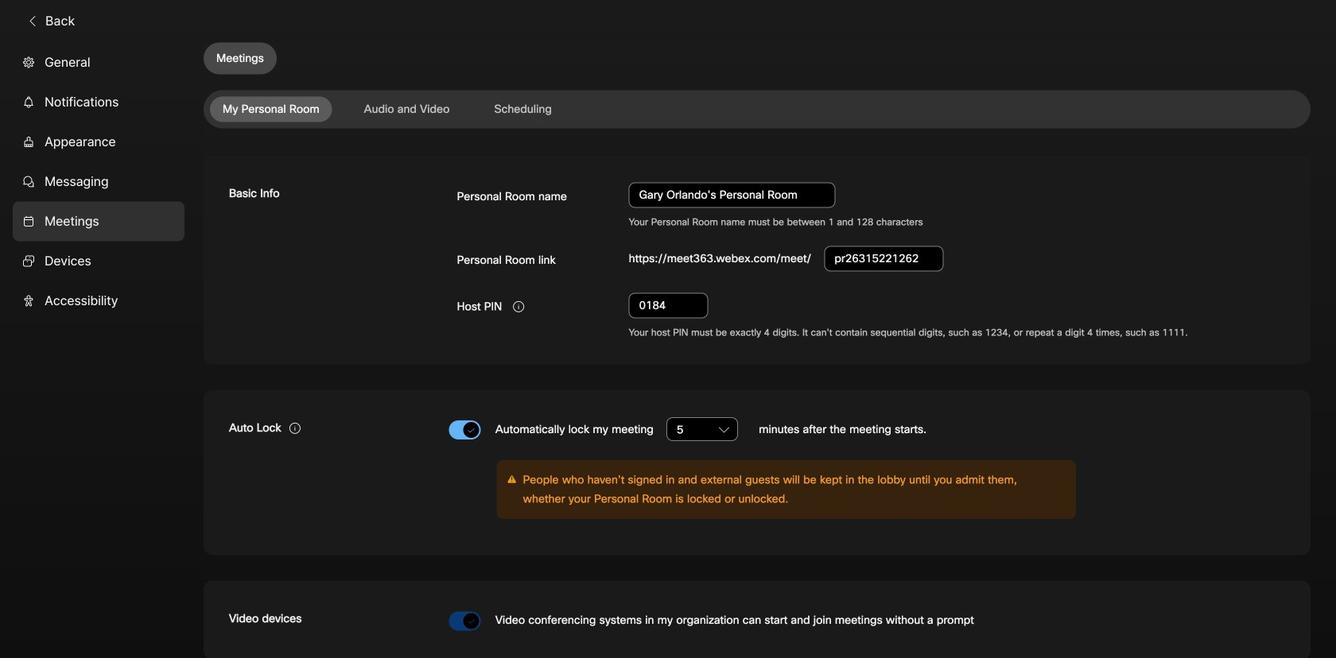 Task type: vqa. For each thing, say whether or not it's contained in the screenshot.
Plus_12 image
no



Task type: describe. For each thing, give the bounding box(es) containing it.
appearance tab
[[13, 122, 185, 162]]

notifications tab
[[13, 82, 185, 122]]

devices tab
[[13, 241, 185, 281]]

messaging tab
[[13, 162, 185, 202]]

meetings tab
[[13, 202, 185, 241]]



Task type: locate. For each thing, give the bounding box(es) containing it.
general tab
[[13, 43, 185, 82]]

accessibility tab
[[13, 281, 185, 321]]

settings navigation
[[0, 43, 204, 659]]



